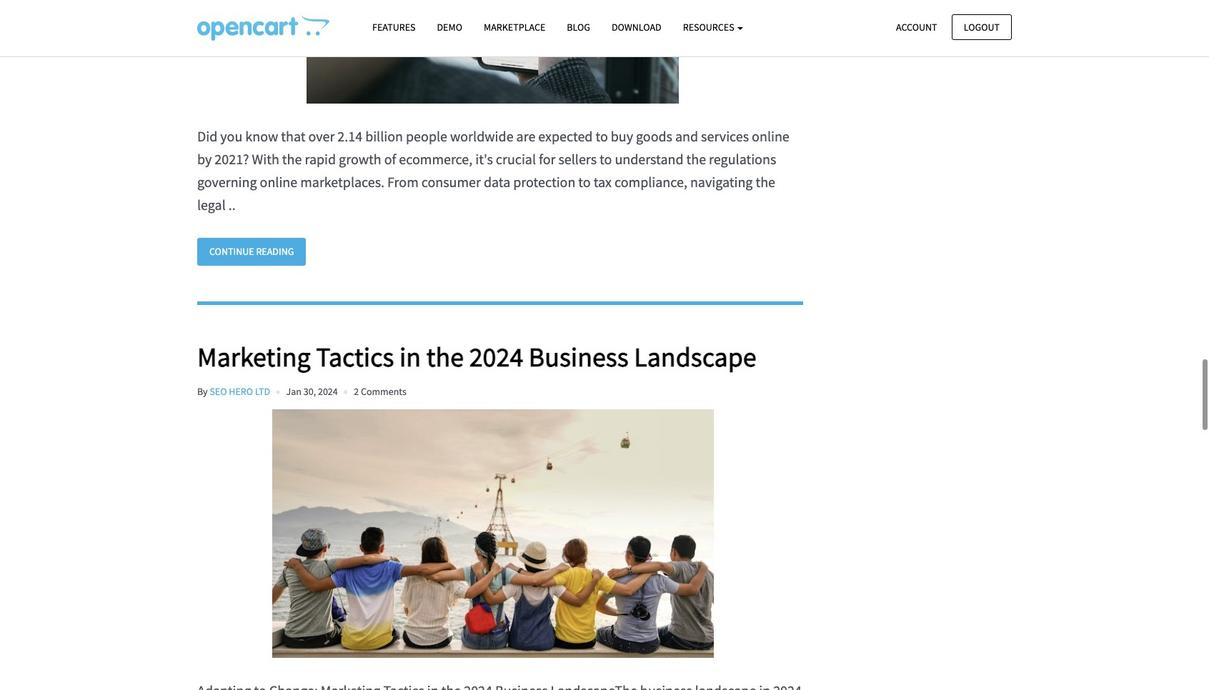 Task type: locate. For each thing, give the bounding box(es) containing it.
rapid
[[305, 150, 336, 168]]

ecommerce platforms regulations: what sellers need to know image
[[197, 0, 789, 104]]

online
[[752, 127, 789, 145], [260, 173, 297, 191]]

blog
[[567, 21, 590, 34]]

blog link
[[556, 15, 601, 40]]

download
[[612, 21, 661, 34]]

over
[[308, 127, 335, 145]]

the
[[282, 150, 302, 168], [686, 150, 706, 168], [756, 173, 775, 191], [426, 340, 464, 373]]

legal
[[197, 196, 226, 214]]

business
[[529, 340, 629, 373]]

1 horizontal spatial online
[[752, 127, 789, 145]]

continue
[[209, 245, 254, 258]]

consumer
[[421, 173, 481, 191]]

did
[[197, 127, 217, 145]]

online down 'with'
[[260, 173, 297, 191]]

to
[[596, 127, 608, 145], [600, 150, 612, 168], [578, 173, 591, 191]]

2 vertical spatial to
[[578, 173, 591, 191]]

marketing
[[197, 340, 311, 373]]

1 vertical spatial to
[[600, 150, 612, 168]]

are
[[516, 127, 535, 145]]

you
[[220, 127, 242, 145]]

compliance,
[[615, 173, 687, 191]]

marketplace
[[484, 21, 545, 34]]

seo hero ltd link
[[210, 385, 270, 398]]

the down that
[[282, 150, 302, 168]]

to left buy
[[596, 127, 608, 145]]

0 horizontal spatial online
[[260, 173, 297, 191]]

of
[[384, 150, 396, 168]]

people
[[406, 127, 447, 145]]

it's
[[475, 150, 493, 168]]

expected
[[538, 127, 593, 145]]

online up the regulations
[[752, 127, 789, 145]]

by
[[197, 385, 208, 398]]

the right in
[[426, 340, 464, 373]]

30,
[[303, 385, 316, 398]]

1 vertical spatial 2024
[[318, 385, 338, 398]]

account
[[896, 20, 937, 33]]

crucial
[[496, 150, 536, 168]]

continue reading
[[209, 245, 294, 258]]

seo
[[210, 385, 227, 398]]

ltd
[[255, 385, 270, 398]]

0 vertical spatial online
[[752, 127, 789, 145]]

download link
[[601, 15, 672, 40]]

2024
[[469, 340, 523, 373], [318, 385, 338, 398]]

marketing tactics in the 2024 business landscape image
[[197, 409, 789, 658]]

landscape
[[634, 340, 757, 373]]

for
[[539, 150, 556, 168]]

marketing tactics in the 2024 business landscape
[[197, 340, 757, 373]]

in
[[399, 340, 421, 373]]

the down the regulations
[[756, 173, 775, 191]]

to up the tax on the top
[[600, 150, 612, 168]]

demo
[[437, 21, 462, 34]]

to left the tax on the top
[[578, 173, 591, 191]]

2
[[354, 385, 359, 398]]

jan 30, 2024
[[286, 385, 338, 398]]

marketplace link
[[473, 15, 556, 40]]

0 vertical spatial 2024
[[469, 340, 523, 373]]

growth
[[339, 150, 381, 168]]

jan
[[286, 385, 302, 398]]

protection
[[513, 173, 576, 191]]



Task type: describe. For each thing, give the bounding box(es) containing it.
marketing tactics in the 2024 business landscape link
[[197, 340, 803, 373]]

2.14
[[338, 127, 362, 145]]

2 comments
[[354, 385, 406, 398]]

buy
[[611, 127, 633, 145]]

0 vertical spatial to
[[596, 127, 608, 145]]

billion
[[365, 127, 403, 145]]

goods
[[636, 127, 672, 145]]

regulations
[[709, 150, 776, 168]]

ecommerce,
[[399, 150, 473, 168]]

features link
[[362, 15, 426, 40]]

the down the and
[[686, 150, 706, 168]]

0 horizontal spatial 2024
[[318, 385, 338, 398]]

1 horizontal spatial 2024
[[469, 340, 523, 373]]

features
[[372, 21, 416, 34]]

with
[[252, 150, 279, 168]]

understand
[[615, 150, 684, 168]]

continue reading link
[[197, 238, 306, 266]]

logout
[[964, 20, 1000, 33]]

resources
[[683, 21, 736, 34]]

that
[[281, 127, 305, 145]]

reading
[[256, 245, 294, 258]]

from
[[387, 173, 419, 191]]

comments
[[361, 385, 406, 398]]

by seo hero ltd
[[197, 385, 270, 398]]

services
[[701, 127, 749, 145]]

1 vertical spatial online
[[260, 173, 297, 191]]

did you know that over 2.14 billion people worldwide are expected to buy goods and services online by 2021? with the rapid growth of ecommerce, it's crucial for sellers to understand the regulations governing online marketplaces. from consumer data protection to tax compliance, navigating the legal ..
[[197, 127, 789, 214]]

..
[[228, 196, 236, 214]]

demo link
[[426, 15, 473, 40]]

and
[[675, 127, 698, 145]]

data
[[484, 173, 510, 191]]

2021?
[[215, 150, 249, 168]]

sellers
[[558, 150, 597, 168]]

marketplaces.
[[300, 173, 385, 191]]

know
[[245, 127, 278, 145]]

logout link
[[952, 14, 1012, 40]]

worldwide
[[450, 127, 513, 145]]

opencart - blog image
[[197, 15, 329, 41]]

by
[[197, 150, 212, 168]]

hero
[[229, 385, 253, 398]]

tactics
[[316, 340, 394, 373]]

resources link
[[672, 15, 754, 40]]

navigating
[[690, 173, 753, 191]]

governing
[[197, 173, 257, 191]]

tax
[[594, 173, 612, 191]]

account link
[[884, 14, 949, 40]]



Task type: vqa. For each thing, say whether or not it's contained in the screenshot.
6 Reviews
no



